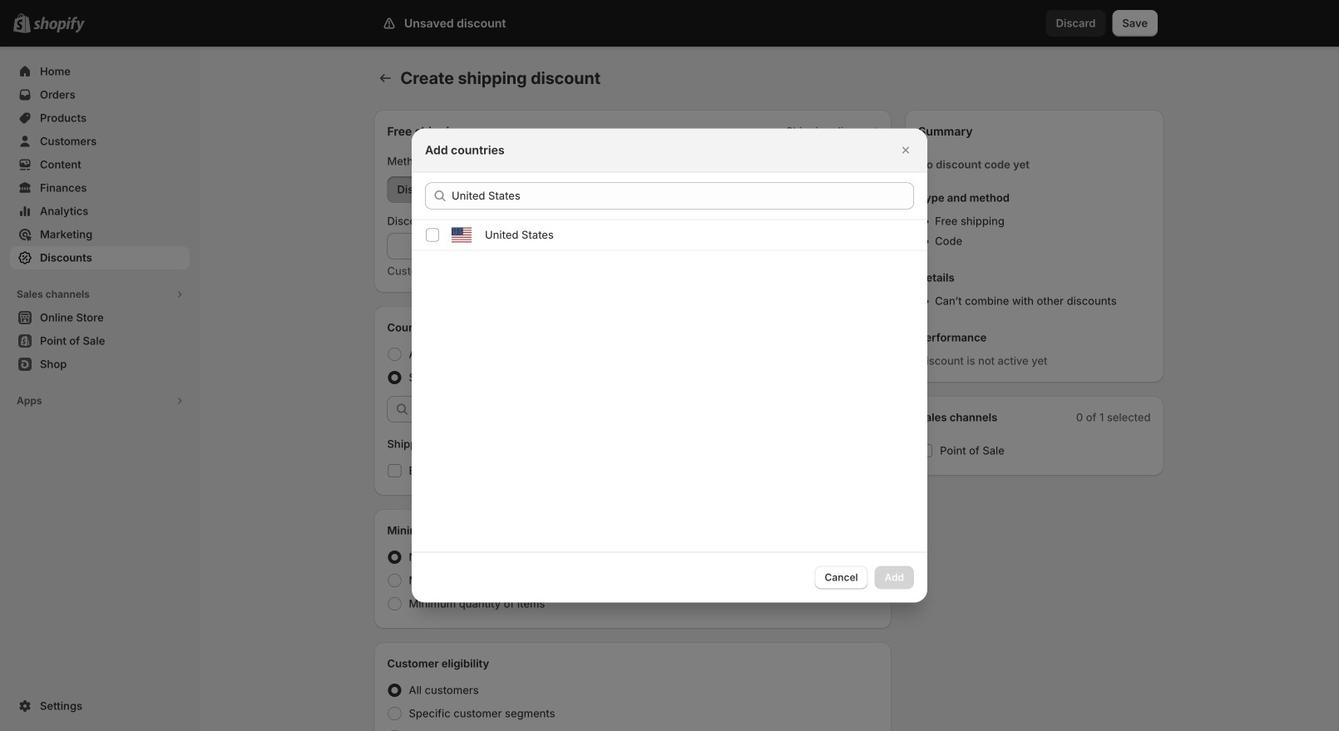 Task type: vqa. For each thing, say whether or not it's contained in the screenshot.
$0.00
no



Task type: describe. For each thing, give the bounding box(es) containing it.
shopify image
[[33, 16, 85, 33]]



Task type: locate. For each thing, give the bounding box(es) containing it.
dialog
[[0, 129, 1340, 603]]

Search countries text field
[[452, 183, 914, 209]]



